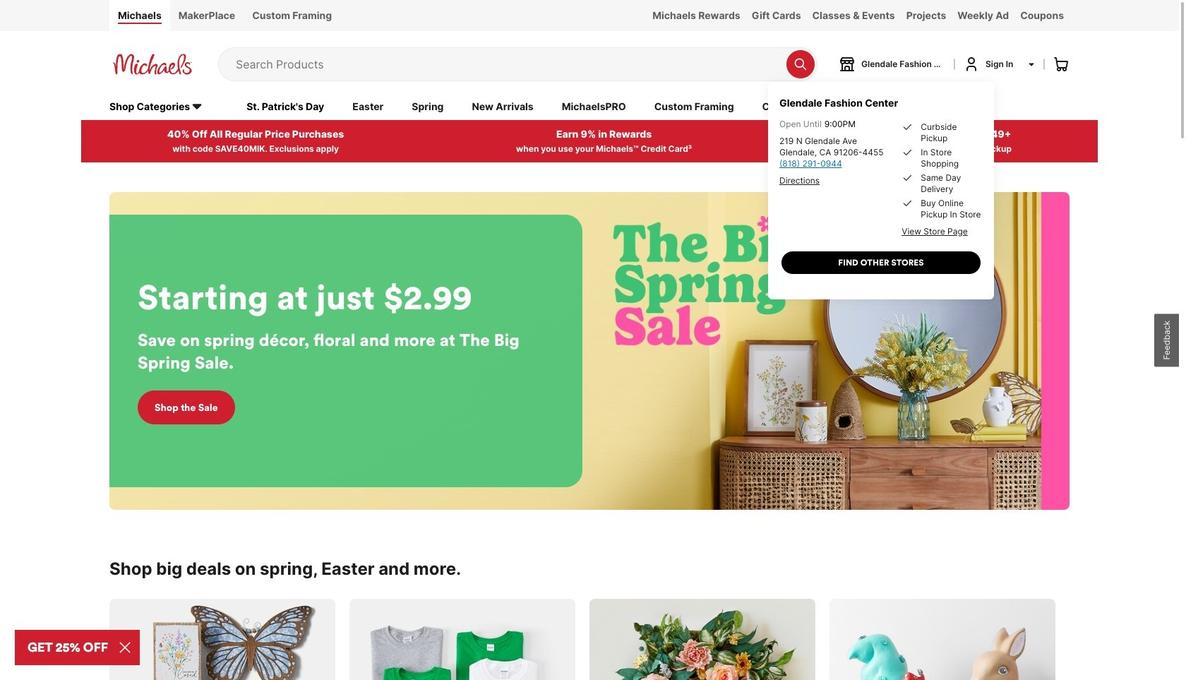 Task type: vqa. For each thing, say whether or not it's contained in the screenshot.
rightmost in
no



Task type: describe. For each thing, give the bounding box(es) containing it.
Search Input field
[[236, 48, 780, 80]]

search button image
[[794, 57, 808, 71]]



Task type: locate. For each thing, give the bounding box(es) containing it.
grey, white and green folded t-shirts image
[[350, 599, 576, 680]]

green wreath with pink and yellow flowers image
[[590, 599, 816, 680]]

butterfly and floral décor accents on open shelves image
[[110, 599, 336, 680]]

the big spring sale logo in green and pink on yellow wall with natural wood mirror and chest image
[[110, 192, 1070, 510]]

tooltip
[[769, 65, 995, 299]]

gnome and rabbit ceramic paintable crafts image
[[830, 599, 1056, 680]]



